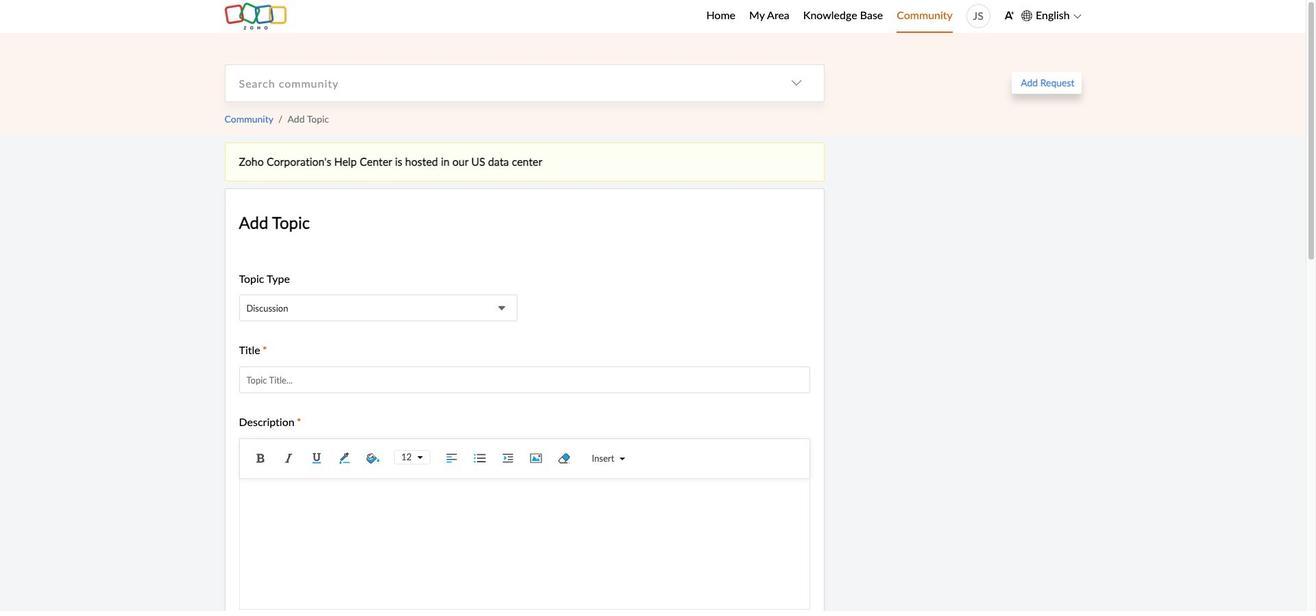 Task type: vqa. For each thing, say whether or not it's contained in the screenshot.
Heading
no



Task type: describe. For each thing, give the bounding box(es) containing it.
italic (ctrl+i) image
[[278, 448, 299, 469]]

choose languages element
[[1022, 7, 1082, 24]]

user preference element
[[1005, 6, 1015, 27]]

Search community  field
[[225, 65, 769, 101]]

bold (ctrl+b) image
[[250, 448, 271, 469]]

font color image
[[334, 448, 355, 469]]

choose category element
[[769, 65, 824, 101]]

align image
[[441, 448, 462, 469]]

background color image
[[362, 448, 383, 469]]



Task type: locate. For each thing, give the bounding box(es) containing it.
underline (ctrl+u) image
[[306, 448, 327, 469]]

choose category image
[[791, 78, 802, 89]]

user preference image
[[1005, 10, 1015, 21]]

Topic Title... field
[[239, 367, 810, 394]]

clear formatting image
[[554, 448, 574, 469]]

lists image
[[469, 448, 490, 469]]

font size image
[[412, 455, 423, 460]]

insert image image
[[526, 448, 546, 469]]

insert options image
[[615, 456, 626, 462]]

topic type element
[[239, 295, 518, 322]]

indent image
[[498, 448, 518, 469]]



